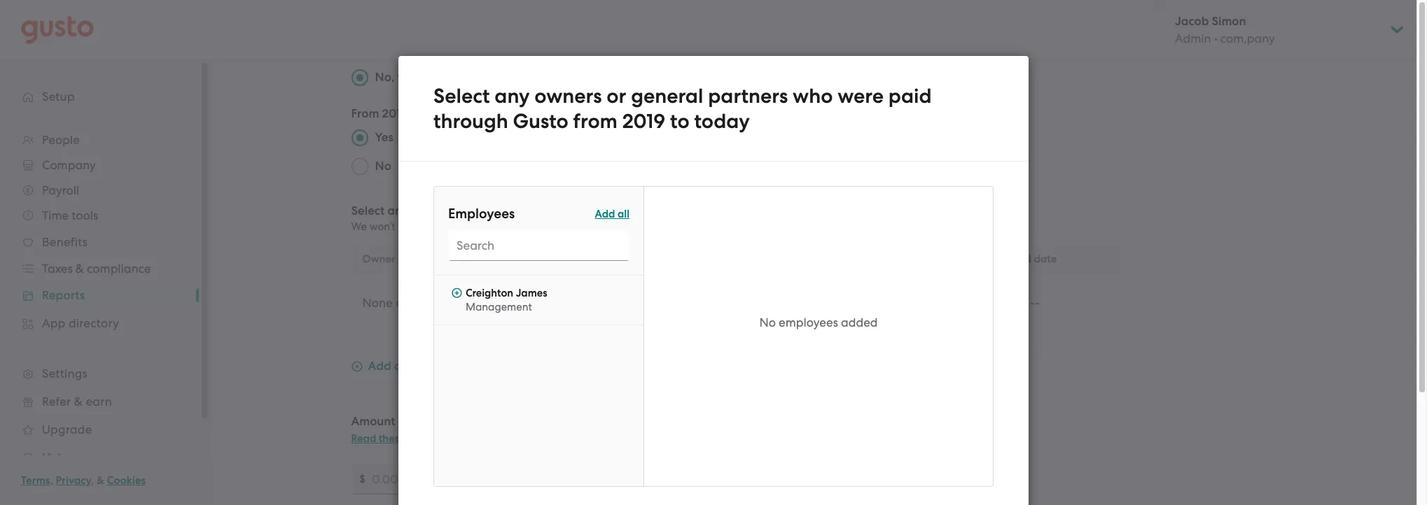 Task type: describe. For each thing, give the bounding box(es) containing it.
general inside select any owners or general partners who were paid through gusto from 2019 to today
[[631, 84, 703, 109]]

were for select any owners or general partners who were paid through gusto from 2019 to today
[[838, 84, 884, 109]]

any for select any owners or general partners who were paid through gusto from 2019 to today
[[495, 84, 530, 109]]

cookies
[[107, 475, 146, 487]]

add for add all
[[595, 208, 615, 220]]

paid for select any owners or general partners who were paid through gusto from 2019 to today
[[889, 84, 932, 109]]

select any owners or general partners who were paid through gusto from 2019 to today document
[[398, 56, 1029, 506]]

no,
[[375, 70, 394, 85]]

read
[[351, 433, 376, 445]]

employed
[[512, 415, 567, 429]]

Search search field
[[448, 230, 630, 261]]

account menu element
[[1157, 0, 1406, 60]]

terms link
[[21, 475, 50, 487]]

amount
[[543, 433, 581, 445]]

won't
[[370, 221, 396, 233]]

0 vertical spatial your
[[484, 106, 509, 121]]

level
[[618, 70, 644, 85]]

circle plus image
[[452, 287, 462, 300]]

to inside select any owners or general partners who were paid through gusto from 2019 to today we won't include owners in your company's count of full-time equivalent employees.
[[790, 204, 801, 218]]

owner
[[362, 253, 395, 265]]

in
[[473, 221, 482, 233]]

privacy
[[56, 475, 91, 487]]

partners inside select any owners or general partners who were paid through gusto from 2019 to today we won't include owners in your company's count of full-time equivalent employees.
[[514, 204, 561, 218]]

owner name
[[362, 253, 426, 265]]

through for select any owners or general partners who were paid through gusto from 2019 to today we won't include owners in your company's count of full-time equivalent employees.
[[649, 204, 694, 218]]

select any owners or general partners who were paid through gusto from 2019 to today we won't include owners in your company's count of full-time equivalent employees.
[[351, 204, 837, 233]]

yes
[[375, 130, 393, 145]]

general down feb at the top of the page
[[666, 106, 709, 121]]

paid inside amount paid to owners, self-employed individuals, or general partners during covered period. read these instructions to calculate the amount below—you'll need to consult your lender before proceeding.
[[398, 415, 424, 429]]

we
[[397, 70, 413, 85]]

No radio
[[351, 158, 368, 175]]

instructions
[[408, 433, 463, 445]]

unable
[[446, 70, 485, 85]]

no for no
[[375, 159, 391, 174]]

full-
[[604, 221, 624, 233]]

amount
[[351, 415, 395, 429]]

through for select any owners or general partners who were paid through gusto from 2019 to today
[[433, 109, 508, 134]]

add all
[[595, 208, 630, 220]]

terms
[[21, 475, 50, 487]]

pay
[[561, 106, 582, 121]]

time
[[624, 221, 645, 233]]

period.
[[833, 415, 872, 429]]

employees
[[448, 206, 515, 222]]

no employees added
[[759, 316, 878, 330]]

select any owners or general partners who were paid through gusto from 2019 to today
[[433, 84, 932, 134]]

company's
[[508, 221, 559, 233]]

add all button
[[595, 204, 630, 223]]

or inside select any owners or general partners who were paid through gusto from 2019 to today
[[607, 84, 626, 109]]

2 horizontal spatial any
[[585, 106, 606, 121]]

2019 for select any owners or general partners who were paid through gusto from 2019 to today we won't include owners in your company's count of full-time equivalent employees.
[[761, 204, 787, 218]]

1 , from the left
[[50, 475, 53, 487]]

module__icon___go7vc image
[[351, 361, 362, 373]]

gusto for select any owners or general partners who were paid through gusto from 2019 to today
[[513, 109, 569, 134]]

general inside amount paid to owners, self-employed individuals, or general partners during covered period. read these instructions to calculate the amount below—you'll need to consult your lender before proceeding.
[[651, 415, 693, 429]]

owners,
[[441, 415, 484, 429]]

added inside "select any owners or general partners who were paid through gusto from 2019 to today" document
[[841, 316, 878, 330]]

$
[[360, 473, 365, 486]]

Yes radio
[[351, 130, 368, 146]]

all
[[618, 208, 630, 220]]

end
[[1013, 253, 1032, 265]]

creighton
[[466, 287, 513, 300]]

2020
[[741, 70, 770, 85]]

2019 for select any owners or general partners who were paid through gusto from 2019 to today
[[622, 109, 665, 134]]

any for select any owners or general partners who were paid through gusto from 2019 to today we won't include owners in your company's count of full-time equivalent employees.
[[387, 204, 408, 218]]

operate
[[502, 70, 547, 85]]

count
[[562, 221, 589, 233]]

who for select any owners or general partners who were paid through gusto from 2019 to today we won't include owners in your company's count of full-time equivalent employees.
[[564, 204, 588, 218]]

0 horizontal spatial added
[[396, 296, 432, 310]]

cookies button
[[107, 473, 146, 490]]

2 - from the left
[[1035, 296, 1040, 310]]

lender
[[751, 433, 782, 445]]

add for add owners
[[368, 359, 391, 374]]

end date
[[1013, 253, 1057, 265]]

today,
[[425, 106, 460, 121]]

before inside amount paid to owners, self-employed individuals, or general partners during covered period. read these instructions to calculate the amount below—you'll need to consult your lender before proceeding.
[[784, 433, 816, 445]]

today for select any owners or general partners who were paid through gusto from 2019 to today
[[694, 109, 750, 134]]

0 vertical spatial the
[[564, 70, 582, 85]]

select for select any owners or general partners who were paid through gusto from 2019 to today we won't include owners in your company's count of full-time equivalent employees.
[[351, 204, 385, 218]]



Task type: locate. For each thing, give the bounding box(es) containing it.
2 horizontal spatial were
[[838, 84, 884, 109]]

2 , from the left
[[91, 475, 94, 487]]

1 vertical spatial paid
[[621, 204, 647, 218]]

2 vertical spatial paid
[[398, 415, 424, 429]]

1 horizontal spatial gusto
[[696, 204, 729, 218]]

from up the employees.
[[732, 204, 758, 218]]

1 vertical spatial gusto
[[696, 204, 729, 218]]

add right module__icon___go7vc
[[368, 359, 391, 374]]

0 horizontal spatial 2019
[[382, 106, 408, 121]]

any
[[495, 84, 530, 109], [585, 106, 606, 121], [387, 204, 408, 218]]

feb
[[701, 70, 721, 85]]

0 horizontal spatial the
[[525, 433, 541, 445]]

1 vertical spatial today
[[804, 204, 837, 218]]

1 vertical spatial who
[[564, 204, 588, 218]]

select up we
[[351, 204, 385, 218]]

read these instructions button
[[351, 432, 463, 446]]

added right employees
[[841, 316, 878, 330]]

before
[[662, 70, 698, 85], [784, 433, 816, 445]]

0 vertical spatial gusto
[[513, 109, 569, 134]]

your inside select any owners or general partners who were paid through gusto from 2019 to today we won't include owners in your company's count of full-time equivalent employees.
[[484, 221, 506, 233]]

0 vertical spatial paid
[[889, 84, 932, 109]]

equivalent
[[648, 221, 699, 233]]

from inside select any owners or general partners who were paid through gusto from 2019 to today we won't include owners in your company's count of full-time equivalent employees.
[[732, 204, 758, 218]]

1 horizontal spatial today
[[804, 204, 837, 218]]

select inside select any owners or general partners who were paid through gusto from 2019 to today
[[433, 84, 490, 109]]

0 horizontal spatial add
[[368, 359, 391, 374]]

no inside "select any owners or general partners who were paid through gusto from 2019 to today" document
[[759, 316, 776, 330]]

who up count
[[564, 204, 588, 218]]

these
[[379, 433, 405, 445]]

any inside select any owners or general partners who were paid through gusto from 2019 to today we won't include owners in your company's count of full-time equivalent employees.
[[387, 204, 408, 218]]

1 horizontal spatial 2019
[[622, 109, 665, 134]]

1 - from the left
[[1030, 296, 1035, 310]]

0 horizontal spatial select
[[351, 204, 385, 218]]

at
[[550, 70, 561, 85]]

select for select any owners or general partners who were paid through gusto from 2019 to today
[[433, 84, 490, 109]]

management
[[466, 301, 532, 314]]

were inside select any owners or general partners who were paid through gusto from 2019 to today we won't include owners in your company's count of full-time equivalent employees.
[[591, 204, 618, 218]]

,
[[50, 475, 53, 487], [91, 475, 94, 487]]

gusto?
[[809, 106, 848, 121]]

1 horizontal spatial add
[[595, 208, 615, 220]]

1 horizontal spatial ,
[[91, 475, 94, 487]]

1 vertical spatial select
[[351, 204, 385, 218]]

gusto
[[513, 109, 569, 134], [696, 204, 729, 218]]

2019 inside select any owners or general partners who were paid through gusto from 2019 to today we won't include owners in your company's count of full-time equivalent employees.
[[761, 204, 787, 218]]

or inside select any owners or general partners who were paid through gusto from 2019 to today we won't include owners in your company's count of full-time equivalent employees.
[[454, 204, 465, 218]]

paid for select any owners or general partners who were paid through gusto from 2019 to today we won't include owners in your company's count of full-time equivalent employees.
[[621, 204, 647, 218]]

your right in
[[484, 221, 506, 233]]

1 horizontal spatial paid
[[621, 204, 647, 218]]

add inside button
[[595, 208, 615, 220]]

none added
[[362, 296, 432, 310]]

through
[[762, 106, 806, 121], [433, 109, 508, 134], [649, 204, 694, 218]]

No, we were unable to operate at the same level as before Feb 15, 2020 radio
[[351, 69, 368, 86]]

did
[[463, 106, 481, 121]]

business
[[511, 106, 558, 121]]

no for no employees added
[[759, 316, 776, 330]]

include
[[398, 221, 433, 233]]

added right none on the left bottom
[[396, 296, 432, 310]]

or
[[607, 84, 626, 109], [652, 106, 663, 121], [454, 204, 465, 218], [636, 415, 648, 429]]

no
[[375, 159, 391, 174], [759, 316, 776, 330]]

1 horizontal spatial the
[[564, 70, 582, 85]]

the down the employed
[[525, 433, 541, 445]]

paid inside select any owners or general partners who were paid through gusto from 2019 to today we won't include owners in your company's count of full-time equivalent employees.
[[621, 204, 647, 218]]

were inside select any owners or general partners who were paid through gusto from 2019 to today
[[838, 84, 884, 109]]

employees.
[[701, 221, 756, 233]]

from down same
[[573, 109, 618, 134]]

through down the "unable"
[[433, 109, 508, 134]]

general
[[631, 84, 703, 109], [666, 106, 709, 121], [468, 204, 511, 218], [651, 415, 693, 429]]

2 horizontal spatial through
[[762, 106, 806, 121]]

who inside select any owners or general partners who were paid through gusto from 2019 to today we won't include owners in your company's count of full-time equivalent employees.
[[564, 204, 588, 218]]

1 vertical spatial from
[[732, 204, 758, 218]]

1 vertical spatial your
[[484, 221, 506, 233]]

general up in
[[468, 204, 511, 218]]

to inside select any owners or general partners who were paid through gusto from 2019 to today
[[670, 109, 690, 134]]

from for select any owners or general partners who were paid through gusto from 2019 to today we won't include owners in your company's count of full-time equivalent employees.
[[732, 204, 758, 218]]

self-
[[487, 415, 512, 429]]

individuals,
[[570, 415, 633, 429]]

same
[[585, 70, 615, 85]]

1 vertical spatial the
[[525, 433, 541, 445]]

1 horizontal spatial who
[[793, 84, 833, 109]]

0 vertical spatial no
[[375, 159, 391, 174]]

to
[[488, 70, 500, 85], [410, 106, 422, 121], [670, 109, 690, 134], [790, 204, 801, 218], [427, 415, 438, 429], [466, 433, 476, 445], [677, 433, 687, 445]]

0 vertical spatial before
[[662, 70, 698, 85]]

below—you'll
[[584, 433, 647, 445]]

covered
[[786, 415, 830, 429]]

your right did
[[484, 106, 509, 121]]

0 horizontal spatial today
[[694, 109, 750, 134]]

privacy link
[[56, 475, 91, 487]]

from inside select any owners or general partners who were paid through gusto from 2019 to today
[[573, 109, 618, 134]]

no left employees
[[759, 316, 776, 330]]

any inside select any owners or general partners who were paid through gusto from 2019 to today
[[495, 84, 530, 109]]

select
[[433, 84, 490, 109], [351, 204, 385, 218]]

gusto up the employees.
[[696, 204, 729, 218]]

general left 15,
[[631, 84, 703, 109]]

today for select any owners or general partners who were paid through gusto from 2019 to today we won't include owners in your company's count of full-time equivalent employees.
[[804, 204, 837, 218]]

the inside amount paid to owners, self-employed individuals, or general partners during covered period. read these instructions to calculate the amount below—you'll need to consult your lender before proceeding.
[[525, 433, 541, 445]]

2 horizontal spatial 2019
[[761, 204, 787, 218]]

of
[[592, 221, 602, 233]]

15,
[[724, 70, 738, 85]]

, left &
[[91, 475, 94, 487]]

no right the "no" option
[[375, 159, 391, 174]]

or inside amount paid to owners, self-employed individuals, or general partners during covered period. read these instructions to calculate the amount below—you'll need to consult your lender before proceeding.
[[636, 415, 648, 429]]

paid inside select any owners or general partners who were paid through gusto from 2019 to today
[[889, 84, 932, 109]]

2 vertical spatial your
[[726, 433, 748, 445]]

were
[[416, 70, 444, 85], [838, 84, 884, 109], [591, 204, 618, 218]]

0 horizontal spatial were
[[416, 70, 444, 85]]

from for select any owners or general partners who were paid through gusto from 2019 to today
[[573, 109, 618, 134]]

2019 inside select any owners or general partners who were paid through gusto from 2019 to today
[[622, 109, 665, 134]]

who right 2020
[[793, 84, 833, 109]]

None checkbox
[[676, 302, 690, 316]]

0 horizontal spatial before
[[662, 70, 698, 85]]

partners inside amount paid to owners, self-employed individuals, or general partners during covered period. read these instructions to calculate the amount below—you'll need to consult your lender before proceeding.
[[696, 415, 744, 429]]

owners inside select any owners or general partners who were paid through gusto from 2019 to today
[[534, 84, 602, 109]]

1 horizontal spatial before
[[784, 433, 816, 445]]

0 horizontal spatial no
[[375, 159, 391, 174]]

1 horizontal spatial any
[[495, 84, 530, 109]]

from 2019 to today, did your business pay any owners or general partners through gusto?
[[351, 106, 848, 121]]

0 vertical spatial from
[[573, 109, 618, 134]]

gusto down the at
[[513, 109, 569, 134]]

before down 'covered' in the bottom right of the page
[[784, 433, 816, 445]]

today
[[694, 109, 750, 134], [804, 204, 837, 218]]

the
[[564, 70, 582, 85], [525, 433, 541, 445]]

2 horizontal spatial paid
[[889, 84, 932, 109]]

0 vertical spatial select
[[433, 84, 490, 109]]

we
[[351, 221, 367, 233]]

during
[[746, 415, 783, 429]]

date
[[1034, 253, 1057, 265]]

none
[[362, 296, 393, 310]]

1 horizontal spatial were
[[591, 204, 618, 218]]

james
[[516, 287, 547, 300]]

name
[[398, 253, 426, 265]]

select inside select any owners or general partners who were paid through gusto from 2019 to today we won't include owners in your company's count of full-time equivalent employees.
[[351, 204, 385, 218]]

general up 'need'
[[651, 415, 693, 429]]

any right pay at the top of the page
[[585, 106, 606, 121]]

from
[[573, 109, 618, 134], [732, 204, 758, 218]]

0 horizontal spatial through
[[433, 109, 508, 134]]

employees
[[779, 316, 838, 330]]

were for select any owners or general partners who were paid through gusto from 2019 to today we won't include owners in your company's count of full-time equivalent employees.
[[591, 204, 618, 218]]

no, we were unable to operate at the same level as before feb 15, 2020
[[375, 70, 770, 85]]

through inside select any owners or general partners who were paid through gusto from 2019 to today
[[433, 109, 508, 134]]

need
[[650, 433, 675, 445]]

0 vertical spatial added
[[396, 296, 432, 310]]

add up of
[[595, 208, 615, 220]]

before right as
[[662, 70, 698, 85]]

add owners
[[368, 359, 434, 374]]

select right the we at the top left
[[433, 84, 490, 109]]

1 horizontal spatial added
[[841, 316, 878, 330]]

0 horizontal spatial any
[[387, 204, 408, 218]]

calculate
[[478, 433, 522, 445]]

creighton james management
[[466, 287, 547, 314]]

terms , privacy , & cookies
[[21, 475, 146, 487]]

who for select any owners or general partners who were paid through gusto from 2019 to today
[[793, 84, 833, 109]]

0 horizontal spatial from
[[573, 109, 618, 134]]

0 horizontal spatial who
[[564, 204, 588, 218]]

any up won't
[[387, 204, 408, 218]]

owners
[[534, 84, 602, 109], [609, 106, 649, 121], [411, 204, 451, 218], [436, 221, 470, 233], [394, 359, 434, 374]]

0 horizontal spatial gusto
[[513, 109, 569, 134]]

home image
[[21, 16, 94, 44]]

through left gusto?
[[762, 106, 806, 121]]

-
[[1030, 296, 1035, 310], [1035, 296, 1040, 310]]

0 vertical spatial today
[[694, 109, 750, 134]]

1 vertical spatial added
[[841, 316, 878, 330]]

0 vertical spatial add
[[595, 208, 615, 220]]

your inside amount paid to owners, self-employed individuals, or general partners during covered period. read these instructions to calculate the amount below—you'll need to consult your lender before proceeding.
[[726, 433, 748, 445]]

0 horizontal spatial ,
[[50, 475, 53, 487]]

paid
[[889, 84, 932, 109], [621, 204, 647, 218], [398, 415, 424, 429]]

gusto for select any owners or general partners who were paid through gusto from 2019 to today we won't include owners in your company's count of full-time equivalent employees.
[[696, 204, 729, 218]]

who inside select any owners or general partners who were paid through gusto from 2019 to today
[[793, 84, 833, 109]]

general inside select any owners or general partners who were paid through gusto from 2019 to today we won't include owners in your company's count of full-time equivalent employees.
[[468, 204, 511, 218]]

amount paid to owners, self-employed individuals, or general partners during covered period. read these instructions to calculate the amount below—you'll need to consult your lender before proceeding.
[[351, 415, 877, 445]]

1 horizontal spatial through
[[649, 204, 694, 218]]

add
[[595, 208, 615, 220], [368, 359, 391, 374]]

2019
[[382, 106, 408, 121], [622, 109, 665, 134], [761, 204, 787, 218]]

today inside select any owners or general partners who were paid through gusto from 2019 to today
[[694, 109, 750, 134]]

, left privacy
[[50, 475, 53, 487]]

1 horizontal spatial no
[[759, 316, 776, 330]]

the right the at
[[564, 70, 582, 85]]

1 vertical spatial before
[[784, 433, 816, 445]]

0 vertical spatial who
[[793, 84, 833, 109]]

through inside select any owners or general partners who were paid through gusto from 2019 to today we won't include owners in your company's count of full-time equivalent employees.
[[649, 204, 694, 218]]

who
[[793, 84, 833, 109], [564, 204, 588, 218]]

partners inside select any owners or general partners who were paid through gusto from 2019 to today
[[708, 84, 788, 109]]

&
[[97, 475, 104, 487]]

through up equivalent
[[649, 204, 694, 218]]

proceeding.
[[819, 433, 877, 445]]

from
[[351, 106, 379, 121]]

today inside select any owners or general partners who were paid through gusto from 2019 to today we won't include owners in your company's count of full-time equivalent employees.
[[804, 204, 837, 218]]

gusto inside select any owners or general partners who were paid through gusto from 2019 to today
[[513, 109, 569, 134]]

1 horizontal spatial select
[[433, 84, 490, 109]]

as
[[646, 70, 659, 85]]

added
[[396, 296, 432, 310], [841, 316, 878, 330]]

your left lender
[[726, 433, 748, 445]]

partners
[[708, 84, 788, 109], [712, 106, 759, 121], [514, 204, 561, 218], [696, 415, 744, 429]]

any right did
[[495, 84, 530, 109]]

1 vertical spatial add
[[368, 359, 391, 374]]

1 horizontal spatial from
[[732, 204, 758, 218]]

--
[[1030, 296, 1040, 310]]

0 horizontal spatial paid
[[398, 415, 424, 429]]

gusto inside select any owners or general partners who were paid through gusto from 2019 to today we won't include owners in your company's count of full-time equivalent employees.
[[696, 204, 729, 218]]

consult
[[690, 433, 724, 445]]

1 vertical spatial no
[[759, 316, 776, 330]]



Task type: vqa. For each thing, say whether or not it's contained in the screenshot.
right THE IN
no



